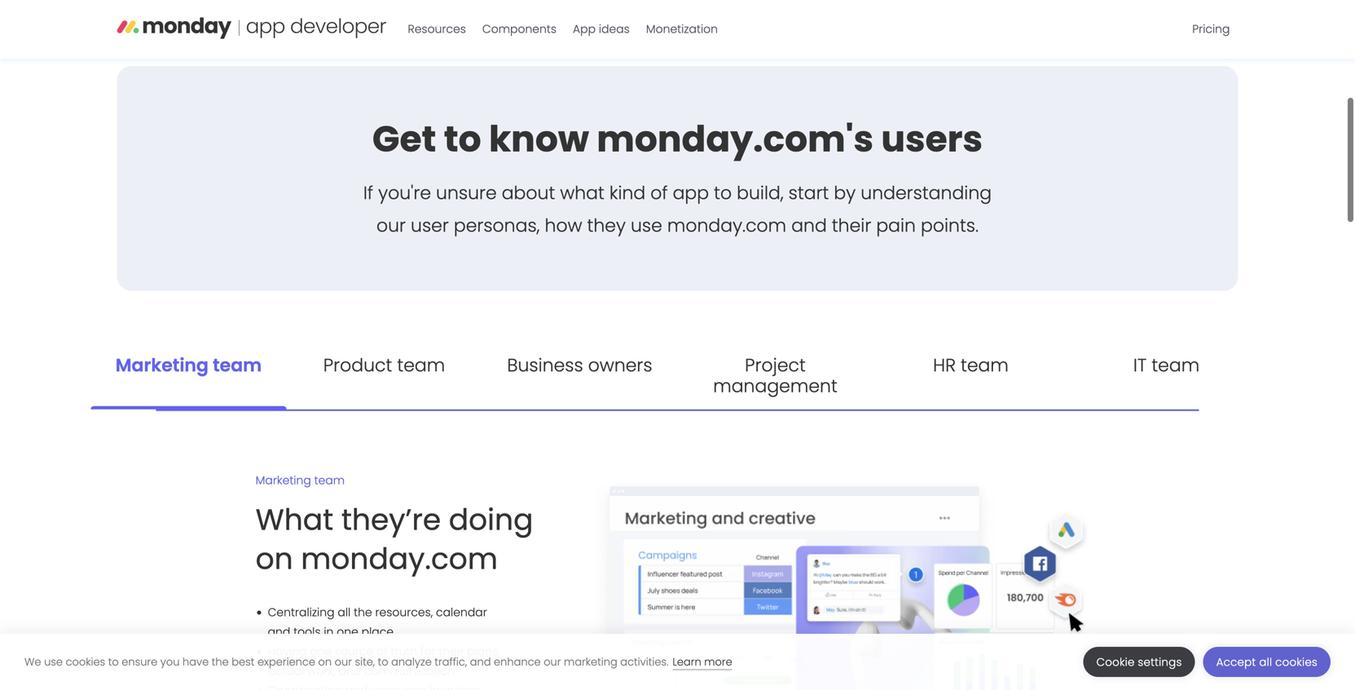 Task type: vqa. For each thing, say whether or not it's contained in the screenshot.
"Marketing team" Tab
yes



Task type: locate. For each thing, give the bounding box(es) containing it.
1 vertical spatial their
[[439, 644, 464, 660]]

source
[[335, 644, 373, 660]]

marketing
[[116, 353, 209, 378], [256, 472, 311, 488]]

accept
[[1216, 655, 1256, 670]]

if
[[363, 181, 373, 205]]

cookie
[[1096, 655, 1135, 670]]

their down "by"
[[832, 213, 871, 238]]

on up centralizing
[[256, 538, 293, 579]]

our inside if you're unsure about what kind of app to build, start by understanding our user personas, how they use monday.com and their pain points.
[[376, 213, 406, 238]]

product
[[323, 353, 392, 378]]

on down "in"
[[318, 655, 332, 669]]

enhance
[[494, 655, 541, 669]]

use down kind
[[631, 213, 662, 238]]

cookie settings button
[[1083, 647, 1195, 677]]

points.
[[921, 213, 979, 238]]

1 vertical spatial of
[[377, 644, 388, 660]]

best
[[232, 655, 255, 669]]

0 vertical spatial their
[[832, 213, 871, 238]]

0 horizontal spatial on
[[256, 538, 293, 579]]

1 horizontal spatial on
[[318, 655, 332, 669]]

our down you're
[[376, 213, 406, 238]]

one right "in"
[[337, 624, 358, 640]]

have
[[183, 655, 209, 669]]

monetization
[[646, 21, 718, 37]]

0 vertical spatial use
[[631, 213, 662, 238]]

what they're doing on monday.com
[[256, 499, 533, 579]]

kind
[[609, 181, 646, 205]]

0 horizontal spatial monday.com
[[301, 538, 498, 579]]

marketing team
[[116, 353, 262, 378], [256, 472, 345, 488]]

business
[[507, 353, 583, 378]]

our right enhance
[[544, 655, 561, 669]]

0 vertical spatial marketing
[[116, 353, 209, 378]]

team
[[213, 353, 262, 378], [397, 353, 445, 378], [961, 353, 1009, 378], [1152, 353, 1200, 378], [314, 472, 345, 488]]

app
[[673, 181, 709, 205]]

to inside if you're unsure about what kind of app to build, start by understanding our user personas, how they use monday.com and their pain points.
[[714, 181, 732, 205]]

0 vertical spatial the
[[354, 605, 372, 620]]

management
[[713, 373, 837, 398]]

accept all cookies
[[1216, 655, 1318, 670]]

it team
[[1133, 353, 1200, 378]]

centralizing all the resources, calendar and tools in one place having one source of truth for their plans, actual work, and communication
[[268, 605, 500, 679]]

persona marketing image
[[593, 470, 1099, 690]]

settings
[[1138, 655, 1182, 670]]

hr team tab
[[873, 342, 1069, 410]]

0 horizontal spatial of
[[377, 644, 388, 660]]

build,
[[737, 181, 784, 205]]

traffic,
[[435, 655, 467, 669]]

our left "site,"
[[335, 655, 352, 669]]

cookies right 'accept'
[[1275, 655, 1318, 670]]

cookies right we
[[66, 655, 105, 669]]

cookies
[[66, 655, 105, 669], [1275, 655, 1318, 670]]

team for it team tab
[[1152, 353, 1200, 378]]

use right we
[[44, 655, 63, 669]]

0 vertical spatial marketing team
[[116, 353, 262, 378]]

and
[[791, 213, 827, 238], [268, 624, 290, 640], [470, 655, 491, 669], [338, 663, 361, 679]]

1 vertical spatial use
[[44, 655, 63, 669]]

cookies for use
[[66, 655, 105, 669]]

get to know monday.com's users
[[372, 114, 983, 164]]

all inside button
[[1259, 655, 1272, 670]]

one up work,
[[310, 644, 332, 660]]

1 cookies from the left
[[66, 655, 105, 669]]

of right kind
[[650, 181, 668, 205]]

1 horizontal spatial of
[[650, 181, 668, 205]]

0 horizontal spatial one
[[310, 644, 332, 660]]

they're
[[341, 499, 441, 540]]

on inside dialog
[[318, 655, 332, 669]]

1 vertical spatial marketing team
[[256, 472, 345, 488]]

doing
[[449, 499, 533, 540]]

our
[[376, 213, 406, 238], [335, 655, 352, 669], [544, 655, 561, 669]]

documentation-navigation tab list
[[91, 342, 1264, 690]]

project management
[[713, 353, 837, 398]]

analyze
[[391, 655, 432, 669]]

of
[[650, 181, 668, 205], [377, 644, 388, 660]]

all inside centralizing all the resources, calendar and tools in one place having one source of truth for their plans, actual work, and communication
[[338, 605, 351, 620]]

0 vertical spatial monday.com
[[667, 213, 786, 238]]

0 horizontal spatial cookies
[[66, 655, 105, 669]]

owners
[[588, 353, 652, 378]]

1 vertical spatial marketing
[[256, 472, 311, 488]]

the up place
[[354, 605, 372, 620]]

monday.com
[[667, 213, 786, 238], [301, 538, 498, 579]]

their right 'for'
[[439, 644, 464, 660]]

app
[[573, 21, 596, 37]]

and down start
[[791, 213, 827, 238]]

1 vertical spatial all
[[1259, 655, 1272, 670]]

1 vertical spatial monday.com
[[301, 538, 498, 579]]

monday.com down build,
[[667, 213, 786, 238]]

team inside product team tab
[[397, 353, 445, 378]]

1 vertical spatial on
[[318, 655, 332, 669]]

1 horizontal spatial monday.com
[[667, 213, 786, 238]]

1 horizontal spatial the
[[354, 605, 372, 620]]

0 horizontal spatial use
[[44, 655, 63, 669]]

1 horizontal spatial their
[[832, 213, 871, 238]]

team for marketing team "tab"
[[213, 353, 262, 378]]

experience
[[257, 655, 315, 669]]

actual
[[268, 663, 304, 679]]

to right the 'app'
[[714, 181, 732, 205]]

their
[[832, 213, 871, 238], [439, 644, 464, 660]]

the
[[354, 605, 372, 620], [212, 655, 229, 669]]

calendar
[[436, 605, 487, 620]]

one
[[337, 624, 358, 640], [310, 644, 332, 660]]

cookies inside button
[[1275, 655, 1318, 670]]

2 cookies from the left
[[1275, 655, 1318, 670]]

business owners
[[507, 353, 652, 378]]

0 horizontal spatial marketing
[[116, 353, 209, 378]]

communication
[[364, 663, 455, 679]]

on
[[256, 538, 293, 579], [318, 655, 332, 669]]

to
[[444, 114, 481, 164], [714, 181, 732, 205], [108, 655, 119, 669], [378, 655, 388, 669]]

1 vertical spatial the
[[212, 655, 229, 669]]

1 horizontal spatial all
[[1259, 655, 1272, 670]]

1 horizontal spatial use
[[631, 213, 662, 238]]

the left best
[[212, 655, 229, 669]]

having
[[268, 644, 307, 660]]

team inside it team tab
[[1152, 353, 1200, 378]]

of down place
[[377, 644, 388, 660]]

of inside if you're unsure about what kind of app to build, start by understanding our user personas, how they use monday.com and their pain points.
[[650, 181, 668, 205]]

unsure
[[436, 181, 497, 205]]

monetization link
[[638, 16, 726, 42]]

0 vertical spatial all
[[338, 605, 351, 620]]

team inside hr team "tab"
[[961, 353, 1009, 378]]

you
[[160, 655, 180, 669]]

1 horizontal spatial cookies
[[1275, 655, 1318, 670]]

1 vertical spatial one
[[310, 644, 332, 660]]

start
[[788, 181, 829, 205]]

0 horizontal spatial all
[[338, 605, 351, 620]]

use inside dialog
[[44, 655, 63, 669]]

0 vertical spatial of
[[650, 181, 668, 205]]

business owners tab
[[482, 342, 678, 410]]

marketing team inside "tab"
[[116, 353, 262, 378]]

all up source
[[338, 605, 351, 620]]

team inside marketing team "tab"
[[213, 353, 262, 378]]

you're
[[378, 181, 431, 205]]

to left ensure
[[108, 655, 119, 669]]

personas,
[[454, 213, 540, 238]]

monday.com up resources,
[[301, 538, 498, 579]]

dialog
[[0, 634, 1355, 690]]

all right 'accept'
[[1259, 655, 1272, 670]]

1 horizontal spatial our
[[376, 213, 406, 238]]

main element
[[400, 0, 1238, 59]]

0 vertical spatial one
[[337, 624, 358, 640]]

site,
[[355, 655, 375, 669]]

hr team
[[933, 353, 1009, 378]]

0 vertical spatial on
[[256, 538, 293, 579]]

1 horizontal spatial marketing
[[256, 472, 311, 488]]

0 horizontal spatial their
[[439, 644, 464, 660]]

ideas
[[599, 21, 630, 37]]



Task type: describe. For each thing, give the bounding box(es) containing it.
more
[[704, 655, 732, 669]]

components link
[[474, 16, 565, 42]]

work,
[[307, 663, 335, 679]]

centralizing
[[268, 605, 335, 620]]

the inside centralizing all the resources, calendar and tools in one place having one source of truth for their plans, actual work, and communication
[[354, 605, 372, 620]]

all for centralizing
[[338, 605, 351, 620]]

users
[[881, 114, 983, 164]]

user
[[411, 213, 449, 238]]

team for hr team "tab"
[[961, 353, 1009, 378]]

plans,
[[467, 644, 500, 660]]

marketing inside "tab"
[[116, 353, 209, 378]]

to up unsure
[[444, 114, 481, 164]]

it team tab
[[1069, 342, 1264, 410]]

learn
[[673, 655, 701, 669]]

on inside the what they're doing on monday.com
[[256, 538, 293, 579]]

marketing team tab
[[91, 342, 286, 410]]

product team
[[323, 353, 445, 378]]

we
[[24, 655, 41, 669]]

they
[[587, 213, 626, 238]]

hr
[[933, 353, 956, 378]]

and down source
[[338, 663, 361, 679]]

to right "site,"
[[378, 655, 388, 669]]

all for accept
[[1259, 655, 1272, 670]]

what
[[560, 181, 604, 205]]

0 horizontal spatial our
[[335, 655, 352, 669]]

2 horizontal spatial our
[[544, 655, 561, 669]]

if you're unsure about what kind of app to build, start by understanding our user personas, how they use monday.com and their pain points.
[[363, 181, 992, 238]]

project
[[745, 353, 806, 378]]

place
[[361, 624, 394, 640]]

ensure
[[122, 655, 157, 669]]

pain
[[876, 213, 916, 238]]

activities.
[[620, 655, 668, 669]]

project management tab
[[678, 342, 873, 410]]

app ideas
[[573, 21, 630, 37]]

resources,
[[375, 605, 433, 620]]

monday.com inside if you're unsure about what kind of app to build, start by understanding our user personas, how they use monday.com and their pain points.
[[667, 213, 786, 238]]

resources
[[408, 21, 466, 37]]

of inside centralizing all the resources, calendar and tools in one place having one source of truth for their plans, actual work, and communication
[[377, 644, 388, 660]]

by
[[834, 181, 856, 205]]

pricing link
[[1184, 16, 1238, 42]]

learn more link
[[673, 655, 732, 670]]

know
[[489, 114, 589, 164]]

product team tab
[[286, 342, 482, 410]]

and right traffic,
[[470, 655, 491, 669]]

their inside centralizing all the resources, calendar and tools in one place having one source of truth for their plans, actual work, and communication
[[439, 644, 464, 660]]

for
[[421, 644, 436, 660]]

resources link
[[400, 16, 474, 42]]

cookies for all
[[1275, 655, 1318, 670]]

dialog containing cookie settings
[[0, 634, 1355, 690]]

pricing
[[1192, 21, 1230, 37]]

we use cookies to ensure you have the best experience on our site, to analyze traffic, and enhance our marketing activities. learn more
[[24, 655, 732, 669]]

marketing
[[564, 655, 617, 669]]

team for product team tab
[[397, 353, 445, 378]]

tools
[[293, 624, 321, 640]]

app ideas link
[[565, 16, 638, 42]]

0 horizontal spatial the
[[212, 655, 229, 669]]

monday.com for apps developers image
[[117, 11, 387, 45]]

accept all cookies button
[[1203, 647, 1331, 677]]

and up having at the bottom of the page
[[268, 624, 290, 640]]

components
[[482, 21, 557, 37]]

in
[[324, 624, 334, 640]]

get
[[372, 114, 436, 164]]

and inside if you're unsure about what kind of app to build, start by understanding our user personas, how they use monday.com and their pain points.
[[791, 213, 827, 238]]

truth
[[391, 644, 417, 660]]

monday.com's
[[597, 114, 874, 164]]

use inside if you're unsure about what kind of app to build, start by understanding our user personas, how they use monday.com and their pain points.
[[631, 213, 662, 238]]

understanding
[[861, 181, 992, 205]]

monday.com inside the what they're doing on monday.com
[[301, 538, 498, 579]]

how
[[545, 213, 582, 238]]

about
[[502, 181, 555, 205]]

cookie settings
[[1096, 655, 1182, 670]]

it
[[1133, 353, 1147, 378]]

1 horizontal spatial one
[[337, 624, 358, 640]]

their inside if you're unsure about what kind of app to build, start by understanding our user personas, how they use monday.com and their pain points.
[[832, 213, 871, 238]]

what
[[256, 499, 333, 540]]



